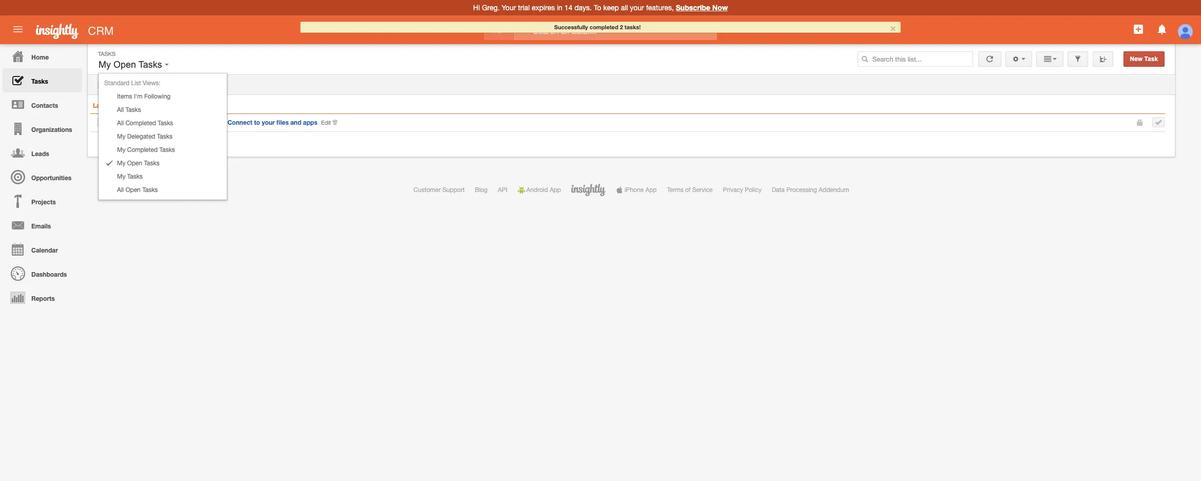 Task type: locate. For each thing, give the bounding box(es) containing it.
completed
[[126, 120, 156, 127], [127, 146, 158, 154]]

data
[[772, 186, 785, 194]]

your
[[502, 4, 516, 12]]

all down my tasks
[[117, 186, 124, 194]]

app right iphone
[[646, 186, 657, 194]]

tasks up contacts link
[[31, 78, 48, 85]]

completed
[[590, 24, 619, 30]]

all for all open tasks
[[117, 186, 124, 194]]

5.
[[221, 119, 226, 126]]

organizations link
[[3, 117, 82, 141]]

customer support
[[414, 186, 465, 194]]

my down following image
[[117, 133, 126, 140]]

open down my tasks
[[126, 186, 141, 194]]

1 vertical spatial completed
[[127, 146, 158, 154]]

None checkbox
[[98, 81, 106, 89]]

1 horizontal spatial your
[[630, 4, 644, 12]]

tasks up views:
[[139, 60, 162, 70]]

my open tasks down my completed tasks
[[117, 160, 160, 167]]

my open tasks up standard list views:
[[99, 60, 165, 70]]

0 horizontal spatial your
[[262, 119, 275, 126]]

my for 'my open tasks' link on the top left of page
[[117, 160, 126, 167]]

tasks inside button
[[139, 60, 162, 70]]

all inside "link"
[[494, 27, 502, 35]]

2 vertical spatial open
[[126, 186, 141, 194]]

open up my tasks
[[127, 160, 142, 167]]

5. connect to your files and apps link
[[220, 118, 320, 127]]

my down my delegated tasks
[[117, 146, 126, 154]]

hi
[[473, 4, 480, 12]]

all open tasks
[[117, 186, 158, 194]]

2 app from the left
[[646, 186, 657, 194]]

subscribe now link
[[676, 3, 728, 12]]

my tasks link
[[99, 170, 227, 183]]

open for my open tasks button
[[113, 60, 136, 70]]

1 vertical spatial open
[[127, 160, 142, 167]]

hi greg. your trial expires in 14 days. to keep all your features, subscribe now
[[473, 3, 728, 12]]

my open tasks inside button
[[99, 60, 165, 70]]

1 horizontal spatial app
[[646, 186, 657, 194]]

privacy policy
[[723, 186, 762, 194]]

my inside button
[[99, 60, 111, 70]]

tasks
[[98, 51, 116, 57], [139, 60, 162, 70], [31, 78, 48, 85], [110, 102, 127, 109], [126, 106, 141, 114], [158, 120, 173, 127], [157, 133, 173, 140], [159, 146, 175, 154], [144, 160, 160, 167], [127, 173, 143, 180], [142, 186, 158, 194]]

processing
[[787, 186, 817, 194]]

tasks down the crm
[[98, 51, 116, 57]]

iphone app
[[625, 186, 657, 194]]

and
[[291, 119, 301, 126]]

standard list views:
[[104, 80, 161, 87]]

my for my open tasks button
[[99, 60, 111, 70]]

my open tasks link
[[99, 157, 227, 170]]

all
[[621, 4, 628, 12]]

open inside button
[[113, 60, 136, 70]]

1 vertical spatial my open tasks
[[117, 160, 160, 167]]

my for my tasks link
[[117, 173, 126, 180]]

× button
[[891, 21, 897, 33]]

tasks down all completed tasks link
[[157, 133, 173, 140]]

all
[[494, 27, 502, 35], [117, 106, 124, 114], [117, 120, 124, 127], [117, 186, 124, 194]]

tasks down my tasks link
[[142, 186, 158, 194]]

completed up the "delegated"
[[126, 120, 156, 127]]

0 vertical spatial my open tasks
[[99, 60, 165, 70]]

opportunities link
[[3, 165, 82, 189]]

private task image
[[1137, 119, 1144, 127]]

notifications image
[[1156, 23, 1169, 35]]

all for all completed tasks
[[117, 120, 124, 127]]

data processing addendum
[[772, 186, 850, 194]]

delete task image
[[333, 120, 338, 125]]

items i'm following
[[117, 93, 171, 100]]

my up 'standard'
[[99, 60, 111, 70]]

customer
[[414, 186, 441, 194]]

android app link
[[518, 186, 561, 194]]

home link
[[3, 44, 82, 68]]

blog
[[475, 186, 488, 194]]

projects
[[31, 198, 56, 206]]

1 vertical spatial your
[[262, 119, 275, 126]]

0 vertical spatial open
[[113, 60, 136, 70]]

crm
[[88, 25, 114, 37]]

greg.
[[482, 4, 500, 12]]

following image
[[115, 117, 125, 127]]

service
[[693, 186, 713, 194]]

0 vertical spatial your
[[630, 4, 644, 12]]

of
[[686, 186, 691, 194]]

policy
[[745, 186, 762, 194]]

tasks down i'm at top
[[126, 106, 141, 114]]

show sidebar image
[[1100, 55, 1107, 63]]

your right 'to'
[[262, 119, 275, 126]]

refresh list image
[[985, 55, 995, 63]]

my completed tasks link
[[99, 143, 227, 157]]

due image
[[146, 119, 150, 126]]

open up standard list views:
[[113, 60, 136, 70]]

my open tasks button
[[96, 57, 171, 72]]

1 app from the left
[[550, 186, 561, 194]]

privacy
[[723, 186, 744, 194]]

keep
[[604, 4, 619, 12]]

successfully completed 2 tasks!
[[555, 24, 641, 30]]

my up all open tasks
[[117, 173, 126, 180]]

your right all
[[630, 4, 644, 12]]

navigation
[[0, 44, 82, 310]]

opportunities
[[31, 174, 72, 182]]

completed for my
[[127, 146, 158, 154]]

days.
[[575, 4, 592, 12]]

task
[[1145, 55, 1159, 63]]

my
[[99, 60, 111, 70], [117, 133, 126, 140], [117, 146, 126, 154], [117, 160, 126, 167], [117, 173, 126, 180]]

apps
[[303, 119, 318, 126]]

all up following image
[[117, 106, 124, 114]]

0 vertical spatial completed
[[126, 120, 156, 127]]

all completed tasks link
[[99, 117, 227, 130]]

terms
[[667, 186, 684, 194]]

views:
[[143, 80, 161, 87]]

tasks down items at the top
[[110, 102, 127, 109]]

×
[[891, 21, 897, 33]]

open
[[113, 60, 136, 70], [127, 160, 142, 167], [126, 186, 141, 194]]

app right android
[[550, 186, 561, 194]]

mark this task as complete image
[[1156, 119, 1163, 126]]

addendum
[[819, 186, 850, 194]]

trial
[[518, 4, 530, 12]]

your inside hi greg. your trial expires in 14 days. to keep all your features, subscribe now
[[630, 4, 644, 12]]

all for all tasks
[[117, 106, 124, 114]]

all down greg.
[[494, 27, 502, 35]]

0 horizontal spatial app
[[550, 186, 561, 194]]

calendar
[[31, 247, 58, 254]]

all down the all tasks
[[117, 120, 124, 127]]

my up my tasks
[[117, 160, 126, 167]]

tasks down my completed tasks
[[144, 160, 160, 167]]

completed down the "delegated"
[[127, 146, 158, 154]]

None checkbox
[[98, 118, 105, 127]]

your
[[630, 4, 644, 12], [262, 119, 275, 126]]

my open tasks
[[99, 60, 165, 70], [117, 160, 160, 167]]

Search this list... text field
[[858, 51, 974, 67]]



Task type: describe. For each thing, give the bounding box(es) containing it.
14
[[565, 4, 573, 12]]

calendar link
[[3, 237, 82, 261]]

all completed tasks
[[117, 120, 173, 127]]

all open tasks link
[[99, 183, 227, 197]]

app for iphone app
[[646, 186, 657, 194]]

1
[[132, 102, 135, 108]]

api
[[498, 186, 508, 194]]

standard
[[104, 80, 129, 87]]

delegated
[[127, 133, 155, 140]]

blog link
[[475, 186, 488, 194]]

search image
[[862, 55, 869, 63]]

list
[[131, 80, 141, 87]]

following
[[144, 93, 171, 100]]

features,
[[646, 4, 674, 12]]

home
[[31, 53, 49, 61]]

my tasks
[[117, 173, 143, 180]]

contacts
[[31, 102, 58, 109]]

dashboards
[[31, 271, 67, 278]]

my for my delegated tasks link
[[117, 133, 126, 140]]

reports
[[31, 295, 55, 303]]

standard list views: link
[[86, 77, 227, 90]]

connect
[[228, 119, 253, 126]]

api link
[[498, 186, 508, 194]]

data processing addendum link
[[772, 186, 850, 194]]

items
[[117, 93, 132, 100]]

files
[[277, 119, 289, 126]]

in
[[557, 4, 563, 12]]

new
[[1131, 55, 1143, 63]]

my open tasks for my open tasks button
[[99, 60, 165, 70]]

to
[[594, 4, 602, 12]]

2
[[620, 24, 623, 30]]

Search all data.... text field
[[515, 22, 718, 40]]

my delegated tasks link
[[99, 130, 227, 143]]

later tasks
[[93, 102, 127, 109]]

terms of service
[[667, 186, 713, 194]]

iphone app link
[[616, 186, 657, 194]]

terms of service link
[[667, 186, 713, 194]]

app for android app
[[550, 186, 561, 194]]

my open tasks for 'my open tasks' link on the top left of page
[[117, 160, 160, 167]]

android
[[527, 186, 548, 194]]

i'm
[[134, 93, 143, 100]]

tasks up all open tasks
[[127, 173, 143, 180]]

5. connect to your files and apps edit
[[221, 119, 331, 126]]

all tasks link
[[99, 103, 227, 117]]

all for all
[[494, 27, 502, 35]]

reports link
[[3, 286, 82, 310]]

tasks down my delegated tasks link
[[159, 146, 175, 154]]

show list view filters image
[[1075, 55, 1082, 63]]

later
[[93, 102, 108, 109]]

cog image
[[1013, 55, 1020, 63]]

emails link
[[3, 213, 82, 237]]

open for 'my open tasks' link on the top left of page
[[127, 160, 142, 167]]

leads link
[[3, 141, 82, 165]]

items i'm following link
[[99, 90, 227, 103]]

edit
[[321, 120, 331, 126]]

completed for all
[[126, 120, 156, 127]]

open for all open tasks link
[[126, 186, 141, 194]]

tasks link
[[3, 68, 82, 92]]

all link
[[484, 22, 515, 40]]

emails
[[31, 222, 51, 230]]

edit link
[[321, 120, 331, 126]]

privacy policy link
[[723, 186, 762, 194]]

now
[[713, 3, 728, 12]]

projects link
[[3, 189, 82, 213]]

new task link
[[1124, 51, 1165, 67]]

expires
[[532, 4, 555, 12]]

subscribe
[[676, 3, 711, 12]]

dashboards link
[[3, 261, 82, 286]]

support
[[443, 186, 465, 194]]

organizations
[[31, 126, 72, 134]]

my completed tasks
[[117, 146, 175, 154]]

new task
[[1131, 55, 1159, 63]]

successfully
[[555, 24, 588, 30]]

tasks up my delegated tasks link
[[158, 120, 173, 127]]

leads
[[31, 150, 49, 158]]

customer support link
[[414, 186, 465, 194]]

android app
[[527, 186, 561, 194]]

to
[[254, 119, 260, 126]]

tasks inside navigation
[[31, 78, 48, 85]]

navigation containing home
[[0, 44, 82, 310]]

tasks!
[[625, 24, 641, 30]]

my for my completed tasks link
[[117, 146, 126, 154]]

iphone
[[625, 186, 644, 194]]



Task type: vqa. For each thing, say whether or not it's contained in the screenshot.
the Emails link
yes



